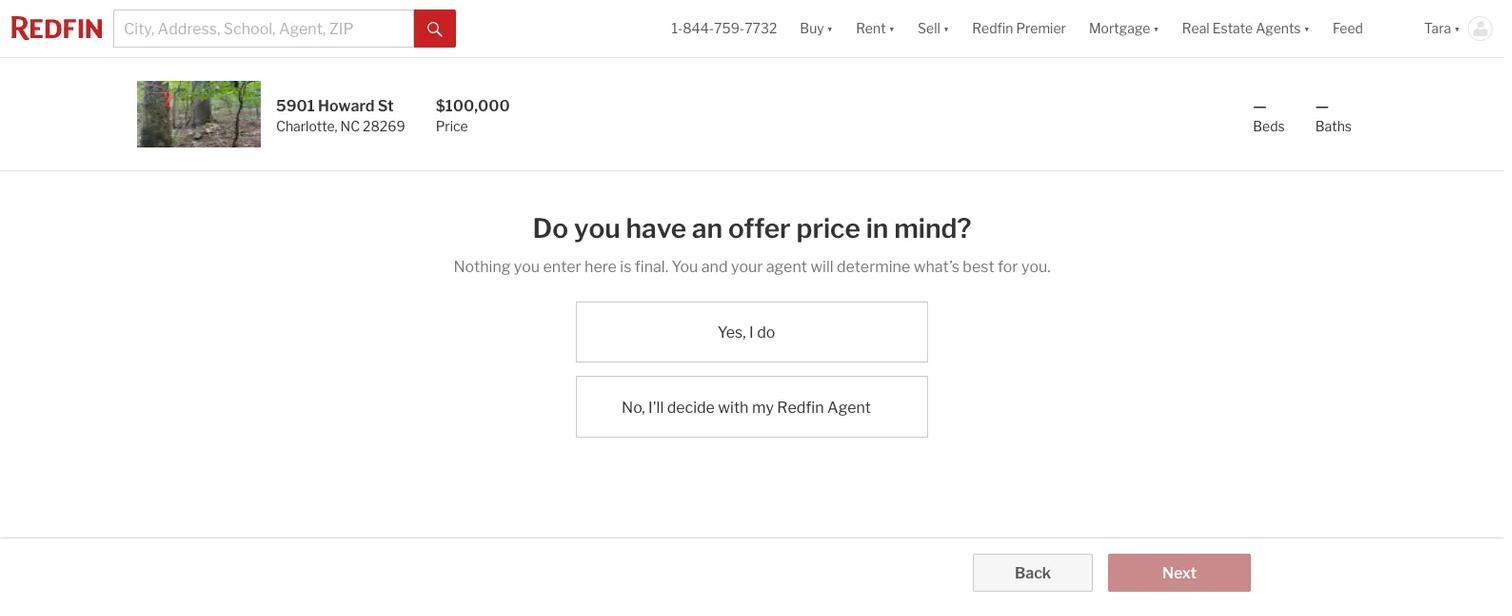 Task type: locate. For each thing, give the bounding box(es) containing it.
▾ for mortgage ▾
[[1153, 20, 1159, 37]]

charlotte
[[276, 118, 335, 134]]

redfin left premier
[[972, 20, 1013, 37]]

buy ▾ button
[[789, 0, 844, 57]]

beds
[[1253, 118, 1285, 134]]

buy ▾
[[800, 20, 833, 37]]

0 vertical spatial you
[[574, 212, 620, 245]]

sell ▾
[[918, 20, 949, 37]]

1 vertical spatial redfin
[[777, 398, 824, 417]]

agent
[[766, 258, 807, 276]]

2 ▾ from the left
[[889, 20, 895, 37]]

my
[[752, 398, 774, 417]]

yes,
[[717, 324, 746, 342]]

1 vertical spatial you
[[514, 258, 540, 276]]

$100,000 price
[[436, 97, 510, 134]]

5901 howard st charlotte , nc 28269
[[276, 97, 405, 134]]

— up baths
[[1315, 97, 1329, 115]]

▾ right agents
[[1304, 20, 1310, 37]]

▾ right tara
[[1454, 20, 1460, 37]]

rent ▾ button
[[856, 0, 895, 57]]

here
[[585, 258, 617, 276]]

mortgage
[[1089, 20, 1150, 37]]

next button
[[1108, 554, 1251, 592]]

next
[[1162, 565, 1197, 583]]

▾ right 'buy'
[[827, 20, 833, 37]]

1 horizontal spatial you
[[574, 212, 620, 245]]

6 ▾ from the left
[[1454, 20, 1460, 37]]

2 — from the left
[[1315, 97, 1329, 115]]

redfin right my
[[777, 398, 824, 417]]

—
[[1253, 97, 1267, 115], [1315, 97, 1329, 115]]

you
[[574, 212, 620, 245], [514, 258, 540, 276]]

real estate agents ▾ link
[[1182, 0, 1310, 57]]

1-
[[672, 20, 683, 37]]

— up beds
[[1253, 97, 1267, 115]]

▾ for buy ▾
[[827, 20, 833, 37]]

sell ▾ button
[[918, 0, 949, 57]]

▾ for sell ▾
[[943, 20, 949, 37]]

— inside — beds
[[1253, 97, 1267, 115]]

— inside — baths
[[1315, 97, 1329, 115]]

real estate agents ▾ button
[[1171, 0, 1321, 57]]

rent ▾ button
[[844, 0, 906, 57]]

nc
[[340, 118, 360, 134]]

what's
[[914, 258, 959, 276]]

0 horizontal spatial —
[[1253, 97, 1267, 115]]

redfin
[[972, 20, 1013, 37], [777, 398, 824, 417]]

submit search image
[[427, 22, 443, 37]]

howard
[[318, 97, 375, 115]]

0 vertical spatial redfin
[[972, 20, 1013, 37]]

tara
[[1424, 20, 1451, 37]]

mortgage ▾ button
[[1078, 0, 1171, 57]]

1 ▾ from the left
[[827, 20, 833, 37]]

back button
[[973, 554, 1093, 592]]

with
[[718, 398, 749, 417]]

▾ right mortgage
[[1153, 20, 1159, 37]]

agent
[[827, 398, 871, 417]]

1 — from the left
[[1253, 97, 1267, 115]]

you left enter
[[514, 258, 540, 276]]

0 horizontal spatial you
[[514, 258, 540, 276]]

premier
[[1016, 20, 1066, 37]]

you up here
[[574, 212, 620, 245]]

decide
[[667, 398, 715, 417]]

3 ▾ from the left
[[943, 20, 949, 37]]

baths
[[1315, 118, 1352, 134]]

1 horizontal spatial redfin
[[972, 20, 1013, 37]]

1 horizontal spatial —
[[1315, 97, 1329, 115]]

▾ right 'sell' at right top
[[943, 20, 949, 37]]

nothing you enter here is final. you and your agent will determine what's best for you.
[[454, 258, 1051, 276]]

feed button
[[1321, 0, 1413, 57]]

buy
[[800, 20, 824, 37]]

▾
[[827, 20, 833, 37], [889, 20, 895, 37], [943, 20, 949, 37], [1153, 20, 1159, 37], [1304, 20, 1310, 37], [1454, 20, 1460, 37]]

redfin premier button
[[961, 0, 1078, 57]]

is
[[620, 258, 631, 276]]

nothing
[[454, 258, 511, 276]]

844-
[[683, 20, 714, 37]]

5901
[[276, 97, 315, 115]]

4 ▾ from the left
[[1153, 20, 1159, 37]]

▾ right rent
[[889, 20, 895, 37]]

,
[[335, 118, 337, 134]]

st
[[378, 97, 394, 115]]

redfin inside button
[[972, 20, 1013, 37]]

7732
[[745, 20, 777, 37]]



Task type: vqa. For each thing, say whether or not it's contained in the screenshot.
844-
yes



Task type: describe. For each thing, give the bounding box(es) containing it.
City, Address, School, Agent, ZIP search field
[[113, 10, 414, 48]]

sell
[[918, 20, 940, 37]]

mortgage ▾
[[1089, 20, 1159, 37]]

redfin premier
[[972, 20, 1066, 37]]

▾ for rent ▾
[[889, 20, 895, 37]]

offer
[[728, 212, 791, 245]]

▾ for tara ▾
[[1454, 20, 1460, 37]]

will
[[810, 258, 834, 276]]

rent
[[856, 20, 886, 37]]

sell ▾ button
[[906, 0, 961, 57]]

28269
[[363, 118, 405, 134]]

do
[[757, 324, 775, 342]]

yes, i do
[[717, 324, 775, 342]]

759-
[[714, 20, 745, 37]]

mind?
[[894, 212, 971, 245]]

agents
[[1256, 20, 1301, 37]]

i'll
[[648, 398, 664, 417]]

0 horizontal spatial redfin
[[777, 398, 824, 417]]

in
[[866, 212, 889, 245]]

for
[[998, 258, 1018, 276]]

rent ▾
[[856, 20, 895, 37]]

no,
[[622, 398, 645, 417]]

5 ▾ from the left
[[1304, 20, 1310, 37]]

final.
[[635, 258, 668, 276]]

you
[[672, 258, 698, 276]]

you.
[[1021, 258, 1051, 276]]

1-844-759-7732
[[672, 20, 777, 37]]

and
[[701, 258, 728, 276]]

real estate agents ▾
[[1182, 20, 1310, 37]]

your
[[731, 258, 763, 276]]

enter
[[543, 258, 581, 276]]

tara ▾
[[1424, 20, 1460, 37]]

— for — beds
[[1253, 97, 1267, 115]]

do you have an offer price in mind?. required field. element
[[454, 202, 1051, 248]]

have
[[626, 212, 686, 245]]

— beds
[[1253, 97, 1285, 134]]

i
[[749, 324, 754, 342]]

determine
[[837, 258, 910, 276]]

1-844-759-7732 link
[[672, 20, 777, 37]]

do
[[533, 212, 568, 245]]

an
[[692, 212, 723, 245]]

back
[[1015, 565, 1051, 583]]

price
[[796, 212, 860, 245]]

best
[[963, 258, 994, 276]]

price
[[436, 118, 468, 134]]

mortgage ▾ button
[[1089, 0, 1159, 57]]

no, i'll decide with my redfin agent
[[622, 398, 871, 417]]

you for do
[[574, 212, 620, 245]]

— baths
[[1315, 97, 1352, 134]]

— for — baths
[[1315, 97, 1329, 115]]

$100,000
[[436, 97, 510, 115]]

real
[[1182, 20, 1210, 37]]

you for nothing
[[514, 258, 540, 276]]

do you have an offer price in mind?
[[533, 212, 971, 245]]

buy ▾ button
[[800, 0, 833, 57]]

feed
[[1333, 20, 1363, 37]]

estate
[[1212, 20, 1253, 37]]



